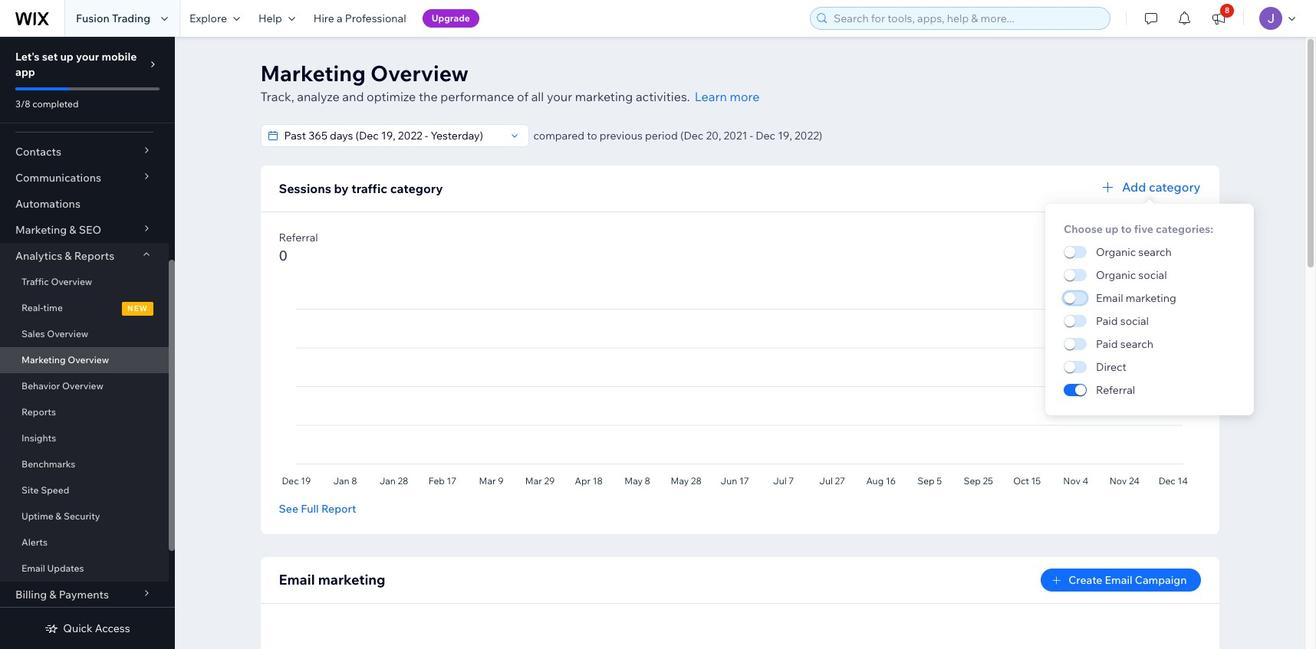 Task type: vqa. For each thing, say whether or not it's contained in the screenshot.
Added
no



Task type: locate. For each thing, give the bounding box(es) containing it.
to
[[587, 129, 597, 143], [1121, 222, 1132, 236]]

2 vertical spatial marketing
[[21, 354, 66, 366]]

overview for behavior overview
[[62, 380, 103, 392]]

0 horizontal spatial your
[[76, 50, 99, 64]]

0 horizontal spatial marketing
[[318, 571, 385, 589]]

overview up the
[[370, 60, 469, 87]]

1 organic from the top
[[1096, 245, 1136, 259]]

& right uptime
[[55, 511, 62, 522]]

dec
[[756, 129, 775, 143]]

billing & payments button
[[0, 582, 169, 608]]

marketing down report
[[318, 571, 385, 589]]

up right the choose
[[1105, 222, 1118, 236]]

direct
[[1096, 360, 1126, 374]]

reports inside analytics & reports popup button
[[74, 249, 114, 263]]

billing
[[15, 588, 47, 602]]

2 paid from the top
[[1096, 337, 1118, 351]]

1 horizontal spatial marketing
[[575, 89, 633, 104]]

organic up organic social
[[1096, 245, 1136, 259]]

quick access button
[[45, 622, 130, 636]]

0 vertical spatial paid
[[1096, 314, 1118, 328]]

organic search
[[1096, 245, 1172, 259]]

search down paid social
[[1120, 337, 1153, 351]]

quick
[[63, 622, 93, 636]]

overview down marketing overview link
[[62, 380, 103, 392]]

optimize
[[367, 89, 416, 104]]

marketing up analytics
[[15, 223, 67, 237]]

activities.
[[636, 89, 690, 104]]

reports down seo
[[74, 249, 114, 263]]

organic
[[1096, 245, 1136, 259], [1096, 268, 1136, 282]]

1 vertical spatial marketing
[[15, 223, 67, 237]]

0 horizontal spatial email marketing
[[279, 571, 385, 589]]

1 horizontal spatial category
[[1149, 179, 1201, 195]]

3/8 completed
[[15, 98, 79, 110]]

traffic
[[21, 276, 49, 288]]

set
[[42, 50, 58, 64]]

1 horizontal spatial up
[[1105, 222, 1118, 236]]

search
[[1138, 245, 1172, 259], [1120, 337, 1153, 351]]

referral down direct
[[1096, 383, 1135, 397]]

marketing inside marketing overview track, analyze and optimize the performance of all your marketing activities. learn more
[[575, 89, 633, 104]]

-
[[750, 129, 753, 143]]

0 vertical spatial referral
[[279, 231, 318, 245]]

marketing down organic social
[[1126, 291, 1176, 305]]

analytics & reports button
[[0, 243, 169, 269]]

1 vertical spatial up
[[1105, 222, 1118, 236]]

search down five
[[1138, 245, 1172, 259]]

overview inside marketing overview track, analyze and optimize the performance of all your marketing activities. learn more
[[370, 60, 469, 87]]

1 vertical spatial social
[[1120, 314, 1149, 328]]

0 vertical spatial marketing
[[260, 60, 366, 87]]

category right traffic
[[390, 181, 443, 196]]

and
[[342, 89, 364, 104]]

paid search
[[1096, 337, 1153, 351]]

your inside let's set up your mobile app
[[76, 50, 99, 64]]

overview down 'sales overview' link
[[68, 354, 109, 366]]

1 horizontal spatial referral
[[1096, 383, 1135, 397]]

benchmarks link
[[0, 452, 169, 478]]

0 horizontal spatial up
[[60, 50, 74, 64]]

hire a professional
[[314, 12, 406, 25]]

0
[[279, 247, 288, 265]]

1 vertical spatial organic
[[1096, 268, 1136, 282]]

1 vertical spatial your
[[547, 89, 572, 104]]

reports
[[74, 249, 114, 263], [21, 406, 56, 418]]

referral
[[279, 231, 318, 245], [1096, 383, 1135, 397]]

search for paid search
[[1120, 337, 1153, 351]]

social for organic social
[[1138, 268, 1167, 282]]

five
[[1134, 222, 1153, 236]]

0 vertical spatial up
[[60, 50, 74, 64]]

category
[[1149, 179, 1201, 195], [390, 181, 443, 196]]

marketing
[[260, 60, 366, 87], [15, 223, 67, 237], [21, 354, 66, 366]]

to left previous
[[587, 129, 597, 143]]

overview inside traffic overview link
[[51, 276, 92, 288]]

overview inside marketing overview link
[[68, 354, 109, 366]]

&
[[69, 223, 76, 237], [65, 249, 72, 263], [55, 511, 62, 522], [49, 588, 56, 602]]

uptime & security link
[[0, 504, 169, 530]]

1 horizontal spatial to
[[1121, 222, 1132, 236]]

behavior overview
[[21, 380, 103, 392]]

create
[[1068, 574, 1102, 587]]

speed
[[41, 485, 69, 496]]

benchmarks
[[21, 459, 75, 470]]

& for uptime
[[55, 511, 62, 522]]

& down "marketing & seo" at top left
[[65, 249, 72, 263]]

insights
[[21, 433, 56, 444]]

marketing overview
[[21, 354, 109, 366]]

overview down analytics & reports
[[51, 276, 92, 288]]

social
[[1138, 268, 1167, 282], [1120, 314, 1149, 328]]

overview inside behavior overview link
[[62, 380, 103, 392]]

your right all
[[547, 89, 572, 104]]

analyze
[[297, 89, 340, 104]]

social down organic search
[[1138, 268, 1167, 282]]

marketing inside popup button
[[15, 223, 67, 237]]

your left 'mobile'
[[76, 50, 99, 64]]

1 vertical spatial reports
[[21, 406, 56, 418]]

uptime & security
[[21, 511, 100, 522]]

overview for sales overview
[[47, 328, 88, 340]]

1 horizontal spatial your
[[547, 89, 572, 104]]

1 paid from the top
[[1096, 314, 1118, 328]]

0 vertical spatial your
[[76, 50, 99, 64]]

let's
[[15, 50, 40, 64]]

up right "set"
[[60, 50, 74, 64]]

& right the billing
[[49, 588, 56, 602]]

email down alerts
[[21, 563, 45, 574]]

overview
[[370, 60, 469, 87], [51, 276, 92, 288], [47, 328, 88, 340], [68, 354, 109, 366], [62, 380, 103, 392]]

reports up insights
[[21, 406, 56, 418]]

marketing up previous
[[575, 89, 633, 104]]

& left seo
[[69, 223, 76, 237]]

0 vertical spatial reports
[[74, 249, 114, 263]]

0 horizontal spatial referral
[[279, 231, 318, 245]]

0 vertical spatial organic
[[1096, 245, 1136, 259]]

overview for traffic overview
[[51, 276, 92, 288]]

email updates
[[21, 563, 84, 574]]

1 vertical spatial search
[[1120, 337, 1153, 351]]

email up paid social
[[1096, 291, 1123, 305]]

social for paid social
[[1120, 314, 1149, 328]]

quick access
[[63, 622, 130, 636]]

1 horizontal spatial reports
[[74, 249, 114, 263]]

email right create
[[1105, 574, 1132, 587]]

& inside dropdown button
[[49, 588, 56, 602]]

Search for tools, apps, help & more... field
[[829, 8, 1105, 29]]

1 vertical spatial referral
[[1096, 383, 1135, 397]]

0 vertical spatial search
[[1138, 245, 1172, 259]]

category right add on the right top of page
[[1149, 179, 1201, 195]]

email inside "button"
[[1105, 574, 1132, 587]]

0 vertical spatial email marketing
[[1096, 291, 1176, 305]]

email marketing down organic social
[[1096, 291, 1176, 305]]

marketing for marketing overview
[[21, 354, 66, 366]]

paid up paid search
[[1096, 314, 1118, 328]]

paid
[[1096, 314, 1118, 328], [1096, 337, 1118, 351]]

reports link
[[0, 400, 169, 426]]

referral for referral
[[1096, 383, 1135, 397]]

your
[[76, 50, 99, 64], [547, 89, 572, 104]]

email marketing down report
[[279, 571, 385, 589]]

0 vertical spatial marketing
[[575, 89, 633, 104]]

organic down organic search
[[1096, 268, 1136, 282]]

automations
[[15, 197, 80, 211]]

& inside popup button
[[65, 249, 72, 263]]

to left five
[[1121, 222, 1132, 236]]

0 vertical spatial to
[[587, 129, 597, 143]]

2 organic from the top
[[1096, 268, 1136, 282]]

email
[[1096, 291, 1123, 305], [21, 563, 45, 574], [279, 571, 315, 589], [1105, 574, 1132, 587]]

marketing up analyze
[[260, 60, 366, 87]]

0 horizontal spatial reports
[[21, 406, 56, 418]]

referral up "0"
[[279, 231, 318, 245]]

paid up direct
[[1096, 337, 1118, 351]]

organic social
[[1096, 268, 1167, 282]]

marketing
[[575, 89, 633, 104], [1126, 291, 1176, 305], [318, 571, 385, 589]]

alerts link
[[0, 530, 169, 556]]

social up paid search
[[1120, 314, 1149, 328]]

paid for paid search
[[1096, 337, 1118, 351]]

0 horizontal spatial to
[[587, 129, 597, 143]]

real-
[[21, 302, 43, 314]]

referral 0
[[279, 231, 318, 265]]

marketing up behavior
[[21, 354, 66, 366]]

traffic
[[351, 181, 387, 196]]

1 vertical spatial email marketing
[[279, 571, 385, 589]]

choose
[[1064, 222, 1103, 236]]

0 horizontal spatial category
[[390, 181, 443, 196]]

hire a professional link
[[304, 0, 415, 37]]

paid for paid social
[[1096, 314, 1118, 328]]

see
[[279, 502, 298, 516]]

None field
[[280, 125, 505, 146]]

2 vertical spatial marketing
[[318, 571, 385, 589]]

mobile
[[102, 50, 137, 64]]

1 vertical spatial paid
[[1096, 337, 1118, 351]]

help
[[258, 12, 282, 25]]

& inside popup button
[[69, 223, 76, 237]]

real-time
[[21, 302, 63, 314]]

0 vertical spatial social
[[1138, 268, 1167, 282]]

paid social
[[1096, 314, 1149, 328]]

overview inside 'sales overview' link
[[47, 328, 88, 340]]

marketing inside marketing overview track, analyze and optimize the performance of all your marketing activities. learn more
[[260, 60, 366, 87]]

hire
[[314, 12, 334, 25]]

1 vertical spatial marketing
[[1126, 291, 1176, 305]]

the
[[419, 89, 438, 104]]

overview up the marketing overview
[[47, 328, 88, 340]]



Task type: describe. For each thing, give the bounding box(es) containing it.
of
[[517, 89, 528, 104]]

compared to previous period (dec 20, 2021 - dec 19, 2022)
[[533, 129, 822, 143]]

upgrade button
[[422, 9, 479, 28]]

upgrade
[[431, 12, 470, 24]]

automations link
[[0, 191, 169, 217]]

add
[[1122, 179, 1146, 195]]

track,
[[260, 89, 294, 104]]

overview for marketing overview
[[68, 354, 109, 366]]

help button
[[249, 0, 304, 37]]

let's set up your mobile app
[[15, 50, 137, 79]]

category inside button
[[1149, 179, 1201, 195]]

8 button
[[1202, 0, 1235, 37]]

marketing for marketing & seo
[[15, 223, 67, 237]]

19,
[[778, 129, 792, 143]]

contacts button
[[0, 139, 169, 165]]

marketing overview track, analyze and optimize the performance of all your marketing activities. learn more
[[260, 60, 760, 104]]

performance
[[440, 89, 514, 104]]

(dec
[[680, 129, 703, 143]]

more
[[730, 89, 760, 104]]

create email campaign
[[1068, 574, 1187, 587]]

professional
[[345, 12, 406, 25]]

insights link
[[0, 426, 169, 452]]

choose up to five categories:
[[1064, 222, 1213, 236]]

marketing & seo button
[[0, 217, 169, 243]]

site speed link
[[0, 478, 169, 504]]

organic for organic social
[[1096, 268, 1136, 282]]

overview for marketing overview track, analyze and optimize the performance of all your marketing activities. learn more
[[370, 60, 469, 87]]

organic for organic search
[[1096, 245, 1136, 259]]

learn
[[695, 89, 727, 104]]

& for analytics
[[65, 249, 72, 263]]

period
[[645, 129, 678, 143]]

add category
[[1122, 179, 1201, 195]]

referral for referral 0
[[279, 231, 318, 245]]

communications
[[15, 171, 101, 185]]

search for organic search
[[1138, 245, 1172, 259]]

see full report
[[279, 502, 356, 516]]

uptime
[[21, 511, 53, 522]]

sidebar element
[[0, 37, 175, 650]]

3/8
[[15, 98, 30, 110]]

traffic overview link
[[0, 269, 169, 295]]

fusion
[[76, 12, 110, 25]]

all
[[531, 89, 544, 104]]

completed
[[32, 98, 79, 110]]

email down see
[[279, 571, 315, 589]]

categories:
[[1156, 222, 1213, 236]]

sales overview link
[[0, 321, 169, 347]]

marketing for marketing overview track, analyze and optimize the performance of all your marketing activities. learn more
[[260, 60, 366, 87]]

see full report button
[[279, 502, 356, 516]]

up inside let's set up your mobile app
[[60, 50, 74, 64]]

behavior
[[21, 380, 60, 392]]

1 vertical spatial to
[[1121, 222, 1132, 236]]

payments
[[59, 588, 109, 602]]

report
[[321, 502, 356, 516]]

1 horizontal spatial email marketing
[[1096, 291, 1176, 305]]

updates
[[47, 563, 84, 574]]

site
[[21, 485, 39, 496]]

sales
[[21, 328, 45, 340]]

& for marketing
[[69, 223, 76, 237]]

seo
[[79, 223, 101, 237]]

contacts
[[15, 145, 61, 159]]

new
[[127, 304, 148, 314]]

your inside marketing overview track, analyze and optimize the performance of all your marketing activities. learn more
[[547, 89, 572, 104]]

site speed
[[21, 485, 69, 496]]

full
[[301, 502, 319, 516]]

add category button
[[1099, 178, 1201, 196]]

behavior overview link
[[0, 373, 169, 400]]

app
[[15, 65, 35, 79]]

campaign
[[1135, 574, 1187, 587]]

8
[[1225, 5, 1230, 15]]

sessions
[[279, 181, 331, 196]]

marketing overview link
[[0, 347, 169, 373]]

2 horizontal spatial marketing
[[1126, 291, 1176, 305]]

alerts
[[21, 537, 48, 548]]

email inside sidebar element
[[21, 563, 45, 574]]

access
[[95, 622, 130, 636]]

by
[[334, 181, 349, 196]]

reports inside reports link
[[21, 406, 56, 418]]

create email campaign button
[[1041, 569, 1201, 592]]

email updates link
[[0, 556, 169, 582]]

compared
[[533, 129, 584, 143]]

2021
[[724, 129, 747, 143]]

2022)
[[794, 129, 822, 143]]

traffic overview
[[21, 276, 92, 288]]

analytics & reports
[[15, 249, 114, 263]]

billing & payments
[[15, 588, 109, 602]]

a
[[337, 12, 343, 25]]

fusion trading
[[76, 12, 150, 25]]

sales overview
[[21, 328, 88, 340]]

analytics
[[15, 249, 62, 263]]

marketing & seo
[[15, 223, 101, 237]]

& for billing
[[49, 588, 56, 602]]

time
[[43, 302, 63, 314]]



